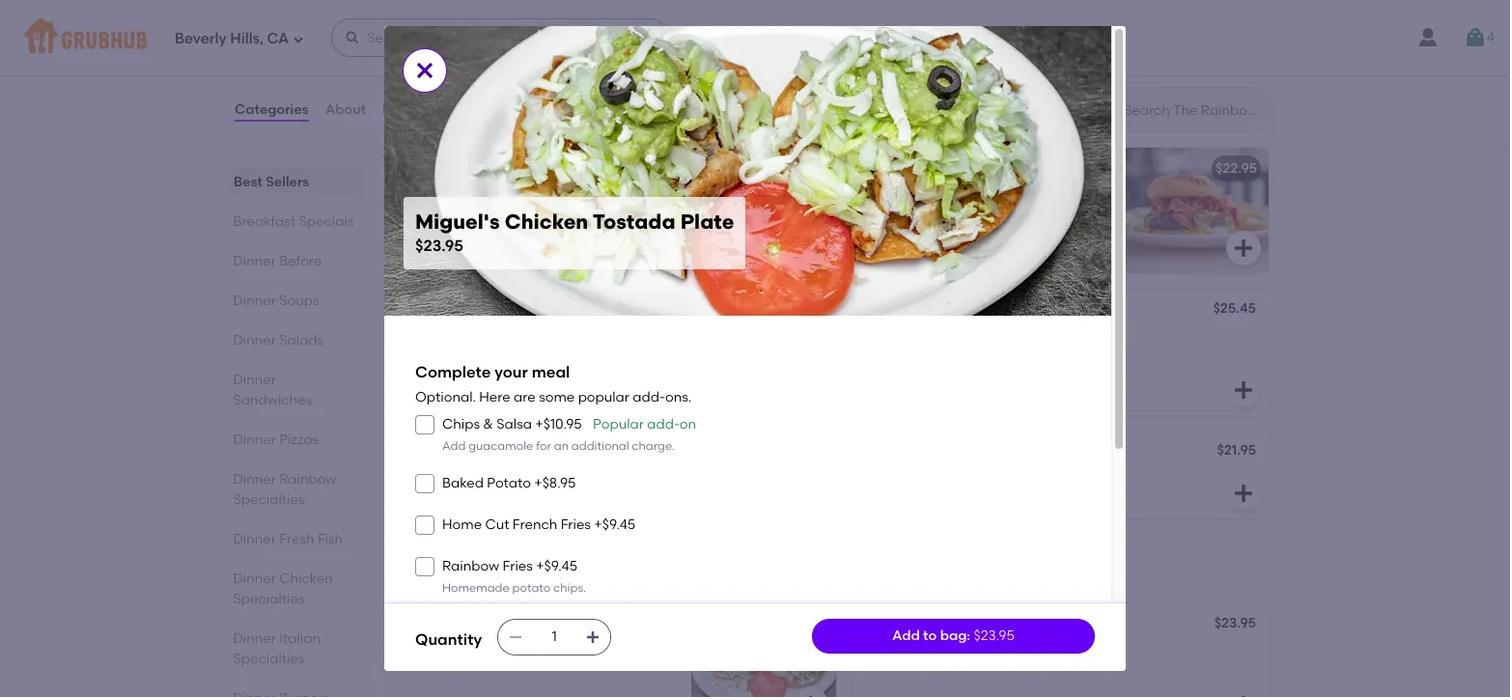 Task type: locate. For each thing, give the bounding box(es) containing it.
+ up potato
[[536, 559, 544, 575]]

1 horizontal spatial fried
[[927, 187, 956, 204]]

1 vertical spatial hamburger
[[431, 329, 507, 346]]

bun. inside grilled or fried patty with cheese on a bun.
[[876, 207, 905, 223]]

1 vertical spatial add
[[893, 628, 920, 644]]

your
[[1033, 108, 1057, 122], [495, 363, 528, 382]]

beverly
[[175, 30, 227, 47]]

1 horizontal spatial your
[[1033, 108, 1057, 122]]

your left risk
[[1033, 108, 1057, 122]]

1 vertical spatial cheese
[[592, 329, 639, 346]]

+ right potato on the bottom left
[[535, 475, 543, 491]]

1 horizontal spatial plate
[[681, 210, 735, 234]]

home cut french fries + $9.45
[[442, 517, 636, 533]]

1 horizontal spatial rainbow
[[442, 559, 500, 575]]

2 hamburger from the top
[[431, 329, 507, 346]]

fries.
[[513, 108, 540, 122]]

1 hamburger from the top
[[431, 160, 507, 176]]

1 vertical spatial fries
[[503, 559, 533, 575]]

dinner left the italian
[[234, 631, 277, 647]]

bacon cheese burger
[[431, 302, 575, 318]]

dinner for dinner chicken specialties
[[234, 571, 277, 587]]

chips.
[[554, 582, 586, 596]]

1 vertical spatial tostada
[[546, 617, 600, 633]]

an
[[554, 440, 569, 453]]

1 horizontal spatial add
[[893, 628, 920, 644]]

poultry,
[[767, 108, 809, 122]]

+
[[536, 416, 544, 433], [535, 475, 543, 491], [594, 517, 603, 533], [536, 559, 544, 575]]

miguel's inside miguel's chicken tostada plate $23.95
[[415, 210, 500, 234]]

specialties inside dinner rainbow specialties
[[234, 492, 305, 508]]

fried for cheese burger
[[927, 187, 956, 204]]

1 horizontal spatial bun.
[[657, 471, 686, 488]]

popular
[[593, 416, 644, 433]]

grilled down cheese burger at top
[[864, 187, 907, 204]]

categories
[[235, 101, 309, 118]]

bun. for small steam grilled sandwich on a bun.
[[657, 471, 686, 488]]

specialties for mexican
[[578, 559, 692, 583]]

rainbow fries + $9.45 homemade potato chips.
[[442, 559, 586, 596]]

chicken.
[[992, 644, 1047, 661]]

on down of
[[1079, 187, 1096, 204]]

1 vertical spatial plate
[[603, 617, 638, 633]]

1 horizontal spatial &
[[976, 617, 986, 633]]

1 vertical spatial &
[[976, 617, 986, 633]]

small steam grilled sandwich on a bun.
[[431, 471, 686, 488]]

or right beef
[[976, 644, 989, 661]]

miguel's
[[415, 210, 500, 234], [431, 617, 485, 633]]

grilled down includes at top left
[[431, 187, 474, 204]]

cheese burger
[[864, 160, 961, 176]]

salads
[[280, 332, 324, 349]]

add left to
[[893, 628, 920, 644]]

patty up miguel's chicken tostada plate $23.95
[[527, 187, 562, 204]]

dinner inside dinner sandwiches
[[234, 372, 277, 388]]

0 horizontal spatial add
[[442, 440, 466, 453]]

dinner left fresh
[[234, 531, 277, 548]]

0 horizontal spatial fried
[[494, 187, 524, 204]]

0 horizontal spatial cheese
[[592, 329, 639, 346]]

fries up potato
[[503, 559, 533, 575]]

chicken inside miguel's chicken tostada plate $23.95
[[505, 210, 589, 234]]

0 horizontal spatial a
[[585, 187, 594, 204]]

burger up the topped
[[530, 302, 575, 318]]

dinner for dinner soups
[[234, 293, 277, 309]]

0 horizontal spatial grilled
[[431, 187, 474, 204]]

beans
[[989, 617, 1030, 633]]

0 vertical spatial fries
[[561, 517, 591, 533]]

1 vertical spatial rainbow
[[442, 559, 500, 575]]

add down chips
[[442, 440, 466, 453]]

dinner down home
[[415, 559, 482, 583]]

dinner down "sandwiches"
[[234, 432, 277, 448]]

svg image
[[345, 30, 361, 45], [293, 33, 305, 45], [419, 478, 431, 489], [1233, 482, 1256, 505], [508, 630, 524, 645], [586, 630, 601, 645], [800, 693, 823, 698]]

or down salad
[[477, 187, 491, 204]]

dinner down dinner soups
[[234, 332, 277, 349]]

hamburger for hamburger topped with cheese and bacon.
[[431, 329, 507, 346]]

0 vertical spatial miguel's
[[415, 210, 500, 234]]

0 vertical spatial add-
[[633, 389, 666, 405]]

fried down cheese burger at top
[[927, 187, 956, 204]]

0 horizontal spatial $9.45
[[544, 559, 578, 575]]

svg image inside '4' button
[[1465, 26, 1488, 49]]

cheese up the topped
[[477, 302, 527, 318]]

specialties inside dinner italian specialties
[[234, 651, 305, 668]]

0 vertical spatial hamburger
[[431, 160, 507, 176]]

$21.95
[[785, 158, 824, 175], [1218, 442, 1257, 459]]

burgers
[[487, 81, 566, 106]]

bacon cheese burger image
[[692, 289, 837, 415]]

specialties for rainbow
[[234, 492, 305, 508]]

miguel's chicken tostada plate $23.95
[[415, 210, 735, 256]]

reviews
[[383, 101, 436, 118]]

cheese down risk
[[1029, 187, 1076, 204]]

0 horizontal spatial fries
[[503, 559, 533, 575]]

specialties
[[234, 492, 305, 508], [578, 559, 692, 583], [234, 591, 305, 608], [234, 651, 305, 668]]

a down cheese burger at top
[[864, 207, 873, 223]]

bun. down cheese burger at top
[[876, 207, 905, 223]]

hamburger
[[431, 160, 507, 176], [431, 329, 507, 346]]

chicken inside dinner chicken specialties
[[280, 571, 334, 587]]

0 vertical spatial add
[[442, 440, 466, 453]]

chicken for miguel's chicken tostada plate
[[489, 617, 543, 633]]

increase
[[982, 108, 1030, 122]]

dinner left soups
[[234, 293, 277, 309]]

1 horizontal spatial grilled
[[864, 187, 907, 204]]

patty down cheese burger at top
[[960, 187, 995, 204]]

patty for on
[[527, 187, 562, 204]]

0 horizontal spatial patty
[[527, 187, 562, 204]]

add
[[442, 440, 466, 453], [893, 628, 920, 644]]

dinner soups
[[234, 293, 320, 309]]

2 grilled from the left
[[864, 187, 907, 204]]

svg image
[[800, 5, 823, 28], [1465, 26, 1488, 49], [413, 59, 437, 82], [800, 236, 823, 260], [1233, 236, 1256, 260], [1233, 378, 1256, 402], [419, 561, 431, 573], [1233, 693, 1256, 698]]

add to bag: $23.95
[[893, 628, 1015, 644]]

rainbow
[[280, 471, 337, 488], [442, 559, 500, 575]]

or right raw
[[634, 108, 645, 122]]

double
[[864, 302, 911, 318]]

0 vertical spatial plate
[[681, 210, 735, 234]]

add-
[[633, 389, 666, 405], [648, 416, 680, 433]]

dinner inside dinner burgers includes salad or fries. consuming raw or undercooked meats, poultry, seafood, shellfish or eggs may increase your risk of food borne illness.
[[415, 81, 482, 106]]

specialties inside dinner chicken specialties
[[234, 591, 305, 608]]

0 horizontal spatial $21.95
[[785, 158, 824, 175]]

add guacamole for an additional charge.
[[442, 440, 675, 453]]

dinner for dinner before
[[234, 253, 277, 270]]

patty inside grilled or fried patty with cheese on a bun.
[[960, 187, 995, 204]]

dinner italian specialties
[[234, 631, 321, 668]]

& up guacamole
[[483, 416, 494, 433]]

dinner inside dinner italian specialties
[[234, 631, 277, 647]]

cheese left and
[[592, 329, 639, 346]]

about button
[[324, 75, 367, 145]]

risk
[[1060, 108, 1079, 122]]

1 horizontal spatial a
[[645, 471, 654, 488]]

1 vertical spatial cheese
[[477, 302, 527, 318]]

grilled or fried patty with cheese on a bun.
[[864, 187, 1096, 223]]

0 horizontal spatial plate
[[603, 617, 638, 633]]

dinner down dinner pizzas
[[234, 471, 277, 488]]

0 horizontal spatial cheese
[[477, 302, 527, 318]]

bag:
[[941, 628, 971, 644]]

fresh
[[280, 531, 315, 548]]

grilled
[[431, 187, 474, 204], [864, 187, 907, 204]]

1 vertical spatial bun.
[[876, 207, 905, 223]]

0 vertical spatial rainbow
[[280, 471, 337, 488]]

plate
[[681, 210, 735, 234], [603, 617, 638, 633]]

dinner salads tab
[[234, 330, 355, 351]]

tostada inside miguel's chicken tostada plate $23.95
[[593, 210, 676, 234]]

0 horizontal spatial your
[[495, 363, 528, 382]]

0 vertical spatial chicken
[[505, 210, 589, 234]]

specialties for chicken
[[234, 591, 305, 608]]

house special image
[[692, 0, 837, 42]]

ons.
[[666, 389, 692, 405]]

1 horizontal spatial cheese
[[1029, 187, 1076, 204]]

miguel's chicken tostada plate image
[[692, 604, 837, 698]]

1 vertical spatial a
[[864, 207, 873, 223]]

a down charge.
[[645, 471, 654, 488]]

cheese
[[1029, 187, 1076, 204], [592, 329, 639, 346]]

chicken for miguel's chicken tostada plate $23.95
[[505, 210, 589, 234]]

miguel's down grilled or fried patty on a bun.
[[415, 210, 500, 234]]

patty
[[527, 187, 562, 204], [960, 187, 995, 204]]

dinner inside dinner chicken specialties
[[234, 571, 277, 587]]

homemade
[[442, 582, 510, 596]]

cheese down shellfish
[[864, 160, 914, 176]]

$9.45
[[603, 517, 636, 533], [544, 559, 578, 575]]

pizzas
[[280, 432, 319, 448]]

beverly hills, ca
[[175, 30, 289, 47]]

cheese
[[864, 160, 914, 176], [477, 302, 527, 318]]

cheese inside hamburger topped with cheese and bacon.
[[592, 329, 639, 346]]

home
[[442, 517, 482, 533]]

$9.45 inside rainbow fries + $9.45 homemade potato chips.
[[544, 559, 578, 575]]

dinner up "sandwiches"
[[234, 372, 277, 388]]

2 horizontal spatial a
[[864, 207, 873, 223]]

$21.95 inside button
[[1218, 442, 1257, 459]]

dinner mexican specialties
[[415, 559, 692, 583]]

$21.95 button
[[852, 431, 1269, 518]]

fries inside rainbow fries + $9.45 homemade potato chips.
[[503, 559, 533, 575]]

complete your meal optional. here are some popular add-ons.
[[415, 363, 692, 405]]

2 vertical spatial a
[[645, 471, 654, 488]]

& right the 'rice'
[[976, 617, 986, 633]]

2 vertical spatial chicken
[[489, 617, 543, 633]]

Search The Rainbow Bar and Grill search field
[[1123, 101, 1270, 120]]

$9.45 down 'sandwich'
[[603, 517, 636, 533]]

0 vertical spatial $9.45
[[603, 517, 636, 533]]

steam
[[470, 471, 512, 488]]

1 vertical spatial chicken
[[280, 571, 334, 587]]

rainbow up homemade
[[442, 559, 500, 575]]

plate for miguel's chicken tostada plate
[[603, 617, 638, 633]]

double burger
[[864, 302, 959, 318]]

dinner down dinner fresh fish
[[234, 571, 277, 587]]

1 horizontal spatial patty
[[960, 187, 995, 204]]

dinner fresh fish tab
[[234, 529, 355, 550]]

a up miguel's chicken tostada plate $23.95
[[585, 187, 594, 204]]

specialties for italian
[[234, 651, 305, 668]]

or
[[499, 108, 511, 122], [634, 108, 645, 122], [910, 108, 922, 122], [477, 187, 491, 204], [910, 187, 923, 204], [976, 644, 989, 661]]

1 fried from the left
[[494, 187, 524, 204]]

1 vertical spatial $21.95
[[1218, 442, 1257, 459]]

bacon.
[[431, 349, 477, 365]]

fried inside grilled or fried patty with cheese on a bun.
[[927, 187, 956, 204]]

1 vertical spatial $9.45
[[544, 559, 578, 575]]

0 horizontal spatial &
[[483, 416, 494, 433]]

with inside grilled or fried patty with cheese on a bun.
[[998, 187, 1025, 204]]

fried for hamburger
[[494, 187, 524, 204]]

rainbow down pizzas
[[280, 471, 337, 488]]

with inside hamburger topped with cheese and bacon.
[[562, 329, 589, 346]]

dinner for dinner italian specialties
[[234, 631, 277, 647]]

or down cheese burger at top
[[910, 187, 923, 204]]

0 vertical spatial tostada
[[593, 210, 676, 234]]

or left eggs at the top right
[[910, 108, 922, 122]]

with down increase
[[998, 187, 1025, 204]]

burger right the double
[[914, 302, 959, 318]]

dinner for dinner salads
[[234, 332, 277, 349]]

2 vertical spatial bun.
[[657, 471, 686, 488]]

dinner sandwiches tab
[[234, 370, 355, 411]]

some
[[539, 389, 575, 405]]

0 vertical spatial cheese
[[1029, 187, 1076, 204]]

sellers
[[266, 174, 309, 190]]

2 horizontal spatial bun.
[[876, 207, 905, 223]]

add- up 'popular add-on'
[[633, 389, 666, 405]]

0 vertical spatial bun.
[[597, 187, 626, 204]]

burger for cheese burger
[[917, 160, 961, 176]]

your up are
[[495, 363, 528, 382]]

dinner down breakfast
[[234, 253, 277, 270]]

bun. up miguel's chicken tostada plate $23.95
[[597, 187, 626, 204]]

miguel's down homemade
[[431, 617, 485, 633]]

potato
[[513, 582, 551, 596]]

0 vertical spatial your
[[1033, 108, 1057, 122]]

fried up miguel's chicken tostada plate $23.95
[[494, 187, 524, 204]]

grilled for grilled or fried patty on a bun.
[[431, 187, 474, 204]]

bun. down charge.
[[657, 471, 686, 488]]

best sellers
[[234, 174, 309, 190]]

with right the topped
[[562, 329, 589, 346]]

served
[[864, 644, 909, 661]]

fries right french
[[561, 517, 591, 533]]

chicken down potato
[[489, 617, 543, 633]]

chicken down grilled or fried patty on a bun.
[[505, 210, 589, 234]]

grilled inside grilled or fried patty with cheese on a bun.
[[864, 187, 907, 204]]

1 grilled from the left
[[431, 187, 474, 204]]

salsa
[[497, 416, 532, 433]]

4
[[1488, 29, 1496, 45]]

0 vertical spatial cheese
[[864, 160, 914, 176]]

$8.95
[[543, 475, 576, 491]]

dinner before tab
[[234, 251, 355, 271]]

add- up charge.
[[648, 416, 680, 433]]

miguel's for miguel's chicken tostada plate
[[431, 617, 485, 633]]

1 horizontal spatial cheese
[[864, 160, 914, 176]]

dinner
[[415, 81, 482, 106], [234, 253, 277, 270], [234, 293, 277, 309], [234, 332, 277, 349], [234, 372, 277, 388], [234, 432, 277, 448], [234, 471, 277, 488], [234, 531, 277, 548], [415, 559, 482, 583], [234, 571, 277, 587], [234, 631, 277, 647]]

on down ons.
[[680, 416, 697, 433]]

hamburger inside hamburger topped with cheese and bacon.
[[431, 329, 507, 346]]

0 horizontal spatial bun.
[[597, 187, 626, 204]]

dinner italian specialties tab
[[234, 629, 355, 670]]

1 vertical spatial your
[[495, 363, 528, 382]]

chicken for dinner chicken specialties
[[280, 571, 334, 587]]

hamburger down salad
[[431, 160, 507, 176]]

a for grilled or fried patty on a bun.
[[585, 187, 594, 204]]

0 vertical spatial $21.95
[[785, 158, 824, 175]]

dinner up includes at top left
[[415, 81, 482, 106]]

0 vertical spatial a
[[585, 187, 594, 204]]

1 vertical spatial miguel's
[[431, 617, 485, 633]]

chicken down fresh
[[280, 571, 334, 587]]

2 fried from the left
[[927, 187, 956, 204]]

sandwiches
[[234, 392, 313, 409]]

0 horizontal spatial rainbow
[[280, 471, 337, 488]]

tab
[[234, 689, 355, 698]]

dinner fresh fish
[[234, 531, 344, 548]]

search icon image
[[1094, 99, 1117, 122]]

$9.45 up chips.
[[544, 559, 578, 575]]

2 patty from the left
[[960, 187, 995, 204]]

tostada for miguel's chicken tostada plate $23.95
[[593, 210, 676, 234]]

plate inside miguel's chicken tostada plate $23.95
[[681, 210, 735, 234]]

burger down eggs at the top right
[[917, 160, 961, 176]]

hamburger up bacon.
[[431, 329, 507, 346]]

1 horizontal spatial $21.95
[[1218, 442, 1257, 459]]

chicken
[[505, 210, 589, 234], [280, 571, 334, 587], [489, 617, 543, 633]]

rice
[[943, 617, 973, 633]]

before
[[280, 253, 323, 270]]

1 patty from the left
[[527, 187, 562, 204]]

$10.95
[[544, 416, 582, 433]]

dinner inside dinner rainbow specialties
[[234, 471, 277, 488]]



Task type: vqa. For each thing, say whether or not it's contained in the screenshot.
Dinner Before "Tab"
yes



Task type: describe. For each thing, give the bounding box(es) containing it.
main navigation navigation
[[0, 0, 1511, 75]]

chips
[[442, 416, 480, 433]]

illness.
[[1160, 108, 1196, 122]]

best sellers tab
[[234, 172, 355, 192]]

on inside grilled or fried patty with cheese on a bun.
[[1079, 187, 1096, 204]]

to
[[924, 628, 937, 644]]

dinner for dinner burgers includes salad or fries. consuming raw or undercooked meats, poultry, seafood, shellfish or eggs may increase your risk of food borne illness.
[[415, 81, 482, 106]]

specials
[[299, 214, 354, 230]]

or left fries.
[[499, 108, 511, 122]]

cheese inside grilled or fried patty with cheese on a bun.
[[1029, 187, 1076, 204]]

baked
[[442, 475, 484, 491]]

patty for with
[[960, 187, 995, 204]]

$24.45
[[782, 302, 825, 318]]

dinner pizzas tab
[[234, 430, 355, 450]]

served with beef or chicken.
[[864, 644, 1047, 661]]

ca
[[267, 30, 289, 47]]

or inside grilled or fried patty with cheese on a bun.
[[910, 187, 923, 204]]

miguel's for miguel's chicken tostada plate $23.95
[[415, 210, 500, 234]]

bacon
[[431, 302, 474, 318]]

borne
[[1124, 108, 1157, 122]]

cheese burger image
[[1125, 147, 1269, 273]]

chips & salsa + $10.95
[[442, 416, 582, 433]]

burrito with rice & beans
[[864, 617, 1030, 633]]

here
[[479, 389, 511, 405]]

are
[[514, 389, 536, 405]]

add for add guacamole for an additional charge.
[[442, 440, 466, 453]]

fish
[[318, 531, 344, 548]]

on up miguel's chicken tostada plate $23.95
[[565, 187, 582, 204]]

optional.
[[415, 389, 476, 405]]

breakfast
[[234, 214, 296, 230]]

undercooked
[[648, 108, 723, 122]]

dinner for dinner sandwiches
[[234, 372, 277, 388]]

meats,
[[725, 108, 764, 122]]

breakfast specials tab
[[234, 212, 355, 232]]

dinner before
[[234, 253, 323, 270]]

dinner chicken specialties
[[234, 571, 334, 608]]

meal
[[532, 363, 570, 382]]

categories button
[[234, 75, 310, 145]]

burrito
[[864, 617, 909, 633]]

a for small steam grilled sandwich on a bun.
[[645, 471, 654, 488]]

bun. for grilled or fried patty on a bun.
[[597, 187, 626, 204]]

add- inside complete your meal optional. here are some popular add-ons.
[[633, 389, 666, 405]]

+ up 'for'
[[536, 416, 544, 433]]

quantity
[[415, 631, 482, 650]]

soups
[[280, 293, 320, 309]]

salad
[[465, 108, 496, 122]]

includes
[[415, 108, 462, 122]]

burger for double burger
[[914, 302, 959, 318]]

dinner rainbow specialties tab
[[234, 470, 355, 510]]

guacamole
[[469, 440, 534, 453]]

baked potato + $8.95
[[442, 475, 576, 491]]

about
[[325, 101, 366, 118]]

1 vertical spatial add-
[[648, 416, 680, 433]]

charge.
[[632, 440, 675, 453]]

shellfish
[[863, 108, 907, 122]]

4 button
[[1465, 20, 1496, 55]]

1 horizontal spatial $9.45
[[603, 517, 636, 533]]

popular add-on
[[593, 416, 697, 433]]

grilled
[[515, 471, 556, 488]]

dinner salads
[[234, 332, 324, 349]]

your inside complete your meal optional. here are some popular add-ons.
[[495, 363, 528, 382]]

rainbow inside dinner rainbow specialties
[[280, 471, 337, 488]]

dinner for dinner mexican specialties
[[415, 559, 482, 583]]

dinner burgers includes salad or fries. consuming raw or undercooked meats, poultry, seafood, shellfish or eggs may increase your risk of food borne illness.
[[415, 81, 1196, 122]]

a inside grilled or fried patty with cheese on a bun.
[[864, 207, 873, 223]]

dinner for dinner rainbow specialties
[[234, 471, 277, 488]]

complete
[[415, 363, 491, 382]]

small
[[431, 471, 467, 488]]

dinner for dinner pizzas
[[234, 432, 277, 448]]

$22.95
[[1216, 160, 1258, 176]]

miguel's chicken tostada plate
[[431, 617, 638, 633]]

plate for miguel's chicken tostada plate $23.95
[[681, 210, 735, 234]]

with left bag:
[[912, 617, 940, 633]]

+ down 'sandwich'
[[594, 517, 603, 533]]

italian
[[280, 631, 321, 647]]

rainbow inside rainbow fries + $9.45 homemade potato chips.
[[442, 559, 500, 575]]

your inside dinner burgers includes salad or fries. consuming raw or undercooked meats, poultry, seafood, shellfish or eggs may increase your risk of food borne illness.
[[1033, 108, 1057, 122]]

dinner rainbow specialties
[[234, 471, 337, 508]]

dinner for dinner fresh fish
[[234, 531, 277, 548]]

eggs
[[924, 108, 952, 122]]

dinner sandwiches
[[234, 372, 313, 409]]

0 vertical spatial &
[[483, 416, 494, 433]]

may
[[955, 108, 979, 122]]

$23.95 inside miguel's chicken tostada plate $23.95
[[415, 237, 464, 256]]

Input item quantity number field
[[533, 620, 576, 655]]

hamburger topped with cheese and bacon.
[[431, 329, 669, 365]]

and
[[643, 329, 669, 346]]

grilled for grilled or fried patty with cheese on a bun.
[[864, 187, 907, 204]]

hamburger for hamburger
[[431, 160, 507, 176]]

potato
[[487, 475, 531, 491]]

french
[[513, 517, 558, 533]]

for
[[536, 440, 552, 453]]

raw
[[610, 108, 631, 122]]

add for add to bag: $23.95
[[893, 628, 920, 644]]

with down to
[[912, 644, 940, 661]]

on down charge.
[[625, 471, 642, 488]]

+ inside rainbow fries + $9.45 homemade potato chips.
[[536, 559, 544, 575]]

reviews button
[[382, 75, 437, 145]]

dinner chicken specialties tab
[[234, 569, 355, 610]]

topped
[[510, 329, 558, 346]]

seafood,
[[811, 108, 860, 122]]

food
[[1096, 108, 1121, 122]]

sandwich
[[559, 471, 622, 488]]

mexican
[[487, 559, 573, 583]]

consuming
[[542, 108, 607, 122]]

dinner soups tab
[[234, 291, 355, 311]]

1 horizontal spatial fries
[[561, 517, 591, 533]]

tostada for miguel's chicken tostada plate
[[546, 617, 600, 633]]

cut
[[485, 517, 510, 533]]

popular
[[578, 389, 630, 405]]



